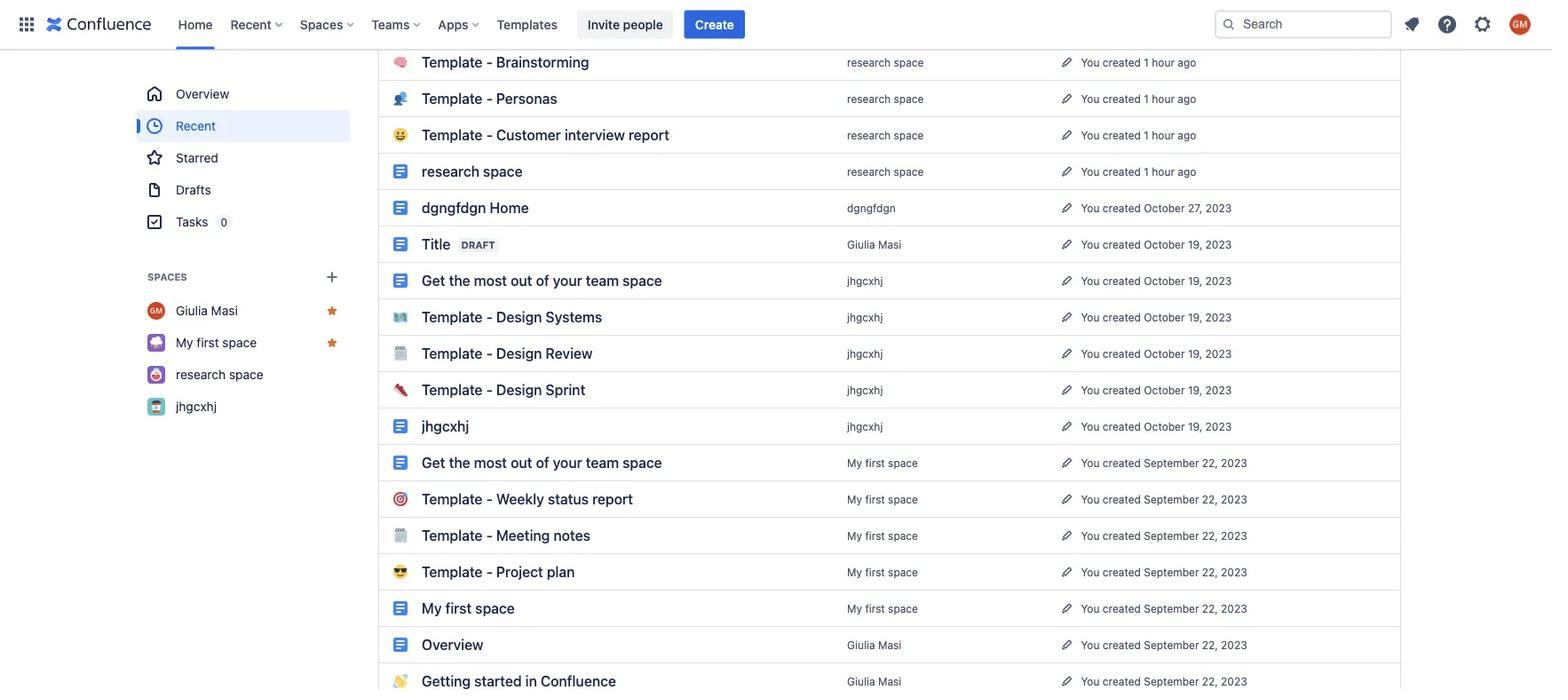 Task type: vqa. For each thing, say whether or not it's contained in the screenshot.
:notepad_spiral: icon
yes



Task type: describe. For each thing, give the bounding box(es) containing it.
getting started in confluence
[[422, 673, 616, 690]]

unstar this space image
[[325, 336, 339, 350]]

draft
[[462, 239, 495, 251]]

jhgcxhj link for jhgcxhj
[[848, 420, 883, 433]]

overview link
[[137, 78, 350, 110]]

created for out's my first space link
[[1103, 457, 1142, 469]]

home inside global element
[[178, 17, 213, 32]]

the for my first space
[[449, 454, 471, 471]]

1 of from the top
[[536, 17, 550, 34]]

get the most out of your team space for my first space
[[422, 454, 663, 471]]

design for systems
[[497, 309, 542, 326]]

18 created from the top
[[1103, 675, 1142, 688]]

4 page image from the top
[[394, 638, 408, 652]]

help icon image
[[1437, 14, 1459, 35]]

template for template - personas
[[422, 90, 483, 107]]

dgngfdgn for 'dgngfdgn' link
[[848, 202, 896, 214]]

- for template - project plan
[[486, 564, 493, 581]]

jhgcxhj for template - design systems
[[848, 311, 883, 324]]

4 1 from the top
[[1145, 165, 1149, 178]]

you for jhgcxhj jhgcxhj link
[[1082, 420, 1100, 433]]

get for my first space
[[422, 454, 446, 471]]

people
[[623, 17, 663, 32]]

research space for template - personas
[[848, 93, 924, 105]]

:notepad_spiral: image
[[394, 346, 408, 361]]

my first space link for out
[[848, 457, 919, 469]]

global element
[[11, 0, 1212, 49]]

4 you from the top
[[1082, 165, 1100, 178]]

my first space link for notes
[[848, 530, 919, 542]]

page image for jhgcxhj
[[394, 419, 408, 434]]

you created september 22, 2023 for status
[[1082, 493, 1248, 506]]

1 get the most out of your team space from the top
[[422, 17, 663, 34]]

first for my first space
[[866, 603, 886, 615]]

2023 for jhgcxhj link associated with get the most out of your team space
[[1206, 275, 1232, 287]]

invite people button
[[577, 10, 674, 39]]

16 you from the top
[[1082, 602, 1100, 615]]

6 september from the top
[[1145, 639, 1200, 651]]

1 your from the top
[[553, 17, 583, 34]]

22, for status
[[1203, 493, 1219, 506]]

interview
[[565, 127, 625, 143]]

1 page image from the top
[[394, 19, 408, 33]]

banner containing home
[[0, 0, 1553, 50]]

:dart: image
[[394, 492, 408, 506]]

october for dgngfdgn home
[[1145, 202, 1186, 214]]

2023 for jhgcxhj link associated with template - design sprint
[[1206, 384, 1232, 396]]

invite
[[588, 17, 620, 32]]

:map: image
[[394, 310, 408, 324]]

jhgcxhj for jhgcxhj
[[848, 420, 883, 433]]

get for jhgcxhj
[[422, 272, 446, 289]]

research for research space
[[848, 165, 891, 178]]

17 created from the top
[[1103, 639, 1142, 651]]

3 page image from the top
[[394, 274, 408, 288]]

16 created from the top
[[1103, 602, 1142, 615]]

appswitcher icon image
[[16, 14, 37, 35]]

starred link
[[137, 142, 350, 174]]

research space for template - brainstorming
[[848, 56, 924, 69]]

created for research space link related to personas
[[1103, 92, 1142, 105]]

brainstorming
[[497, 54, 589, 71]]

report for template - customer interview report
[[629, 127, 670, 143]]

share image
[[1305, 52, 1326, 73]]

1 you created october 19, 2023 from the top
[[1082, 238, 1232, 251]]

created for jhgcxhj link associated with template - design systems
[[1103, 311, 1142, 323]]

meeting
[[497, 527, 550, 544]]

0
[[221, 216, 227, 228]]

create a space image
[[322, 267, 343, 288]]

team for jhgcxhj
[[586, 272, 619, 289]]

you for jhgcxhj link corresponding to template - design review
[[1082, 347, 1100, 360]]

1 vertical spatial recent
[[176, 119, 216, 133]]

created for jhgcxhj link corresponding to template - design review
[[1103, 347, 1142, 360]]

ago for personas
[[1178, 92, 1197, 105]]

27,
[[1189, 202, 1203, 214]]

19, for sprint
[[1189, 384, 1203, 396]]

you created october 19, 2023 for systems
[[1082, 311, 1232, 323]]

:brain: image
[[394, 55, 408, 69]]

5 you created september 22, 2023 from the top
[[1082, 602, 1248, 615]]

research space for template - customer interview report
[[848, 129, 924, 141]]

september for out
[[1145, 457, 1200, 469]]

1 for personas
[[1145, 92, 1149, 105]]

my first space for my first space
[[848, 603, 919, 615]]

2023 for jhgcxhj link associated with template - design systems
[[1206, 311, 1232, 323]]

notification icon image
[[1402, 14, 1423, 35]]

created for my first space link related to notes
[[1103, 529, 1142, 542]]

out for my first space
[[511, 454, 533, 471]]

1 vertical spatial spaces
[[147, 271, 187, 283]]

tasks
[[176, 215, 208, 229]]

created for jhgcxhj link associated with template - design sprint
[[1103, 384, 1142, 396]]

template - meeting notes
[[422, 527, 591, 544]]

created for my first space link related to status
[[1103, 493, 1142, 506]]

apps button
[[433, 10, 486, 39]]

template - customer interview report
[[422, 127, 670, 143]]

confluence
[[541, 673, 616, 690]]

jhgcxhj for template - design review
[[848, 348, 883, 360]]

jhgcxhj link for get the most out of your team space
[[848, 275, 883, 287]]

4 hour from the top
[[1152, 165, 1175, 178]]

created for jhgcxhj jhgcxhj link
[[1103, 420, 1142, 433]]

- for template - design review
[[486, 345, 493, 362]]

you for jhgcxhj link associated with template - design systems
[[1082, 311, 1100, 323]]

6 19, from the top
[[1189, 420, 1203, 433]]

you created october 27, 2023
[[1082, 202, 1232, 214]]

dgngfdgn link
[[848, 202, 896, 214]]

you for my first space link related to notes
[[1082, 529, 1100, 542]]

5 september from the top
[[1145, 602, 1200, 615]]

6 you from the top
[[1082, 238, 1100, 251]]

you created october 19, 2023 for review
[[1082, 347, 1232, 360]]

ago for customer
[[1178, 129, 1197, 141]]

template - weekly status report
[[422, 491, 634, 508]]

first for template - project plan
[[866, 566, 886, 579]]

Search field
[[1215, 10, 1393, 39]]

my for get the most out of your team space
[[848, 457, 863, 469]]

- for template - design sprint
[[486, 382, 493, 398]]

you created september 22, 2023 for confluence
[[1082, 675, 1248, 688]]

apps
[[438, 17, 469, 32]]

6 you created october 19, 2023 from the top
[[1082, 420, 1232, 433]]

personas
[[497, 90, 558, 107]]

you created september 22, 2023 for out
[[1082, 457, 1248, 469]]

1 19, from the top
[[1189, 238, 1203, 251]]

page image for dgngfdgn home
[[394, 201, 408, 215]]

2 october from the top
[[1145, 238, 1186, 251]]

my first space link for status
[[848, 493, 919, 506]]

my for template - weekly status report
[[848, 493, 863, 506]]

1 for customer
[[1145, 129, 1149, 141]]

september for status
[[1145, 493, 1200, 506]]

created for 'dgngfdgn' link
[[1103, 202, 1142, 214]]

title
[[422, 236, 451, 253]]

settings icon image
[[1473, 14, 1494, 35]]

template for template - design review
[[422, 345, 483, 362]]

research space link for personas
[[848, 93, 924, 105]]

project
[[497, 564, 544, 581]]

template - design review
[[422, 345, 593, 362]]

you for jhgcxhj link associated with get the most out of your team space
[[1082, 275, 1100, 287]]

2023 for out's my first space link
[[1222, 457, 1248, 469]]

research space for research space
[[848, 165, 924, 178]]

research for template - personas
[[848, 93, 891, 105]]

template - project plan
[[422, 564, 575, 581]]

you for 'dgngfdgn' link
[[1082, 202, 1100, 214]]

getting
[[422, 673, 471, 690]]

starred
[[176, 151, 218, 165]]

18 you from the top
[[1082, 675, 1100, 688]]

1 team from the top
[[586, 17, 619, 34]]

overview inside overview link
[[176, 87, 229, 101]]

you for out's my first space link
[[1082, 457, 1100, 469]]

report for template - weekly status report
[[593, 491, 634, 508]]

you created october 19, 2023 for sprint
[[1082, 384, 1232, 396]]

dgngfdgn home
[[422, 199, 529, 216]]

6 created from the top
[[1103, 238, 1142, 251]]

create link
[[685, 10, 745, 39]]

hour for customer
[[1152, 129, 1175, 141]]



Task type: locate. For each thing, give the bounding box(es) containing it.
recent right home link at the left of the page
[[231, 17, 272, 32]]

4 page image from the top
[[394, 456, 408, 470]]

most for my first space
[[474, 454, 507, 471]]

4 you created 1 hour ago from the top
[[1082, 165, 1197, 178]]

template for template - design sprint
[[422, 382, 483, 398]]

3 22, from the top
[[1203, 529, 1219, 542]]

report
[[629, 127, 670, 143], [593, 491, 634, 508]]

1 vertical spatial get
[[422, 272, 446, 289]]

of
[[536, 17, 550, 34], [536, 272, 550, 289], [536, 454, 550, 471]]

22, for notes
[[1203, 529, 1219, 542]]

2 vertical spatial out
[[511, 454, 533, 471]]

design down template - design review
[[497, 382, 542, 398]]

group containing overview
[[137, 78, 350, 238]]

19,
[[1189, 238, 1203, 251], [1189, 275, 1203, 287], [1189, 311, 1203, 323], [1189, 347, 1203, 360], [1189, 384, 1203, 396], [1189, 420, 1203, 433]]

of up template - weekly status report
[[536, 454, 550, 471]]

2 the from the top
[[449, 272, 471, 289]]

0 vertical spatial the
[[449, 17, 471, 34]]

1 vertical spatial get the most out of your team space
[[422, 272, 663, 289]]

1 most from the top
[[474, 17, 507, 34]]

my first space for template - weekly status report
[[848, 493, 919, 506]]

invite people
[[588, 17, 663, 32]]

0 vertical spatial design
[[497, 309, 542, 326]]

7 october from the top
[[1145, 420, 1186, 433]]

your
[[553, 17, 583, 34], [553, 272, 583, 289], [553, 454, 583, 471]]

review
[[546, 345, 593, 362]]

giulia
[[848, 238, 876, 251], [176, 303, 208, 318], [848, 639, 876, 651], [848, 675, 876, 688]]

3 you created september 22, 2023 from the top
[[1082, 529, 1248, 542]]

jhgcxhj for template - design sprint
[[848, 384, 883, 396]]

19, for review
[[1189, 347, 1203, 360]]

unstar this space image
[[325, 304, 339, 318]]

design up template - design review
[[497, 309, 542, 326]]

you created september 22, 2023
[[1082, 457, 1248, 469], [1082, 493, 1248, 506], [1082, 529, 1248, 542], [1082, 566, 1248, 578], [1082, 602, 1248, 615], [1082, 639, 1248, 651], [1082, 675, 1248, 688]]

the
[[449, 17, 471, 34], [449, 272, 471, 289], [449, 454, 471, 471]]

2023 for my first space link related to notes
[[1222, 529, 1248, 542]]

your left invite
[[553, 17, 583, 34]]

2 hour from the top
[[1152, 92, 1175, 105]]

template
[[422, 54, 483, 71], [422, 90, 483, 107], [422, 127, 483, 143], [422, 309, 483, 326], [422, 345, 483, 362], [422, 382, 483, 398], [422, 491, 483, 508], [422, 527, 483, 544], [422, 564, 483, 581]]

22, for confluence
[[1203, 675, 1219, 688]]

10 you from the top
[[1082, 384, 1100, 396]]

design
[[497, 309, 542, 326], [497, 345, 542, 362], [497, 382, 542, 398]]

3 ago from the top
[[1178, 129, 1197, 141]]

hour
[[1152, 56, 1175, 68], [1152, 92, 1175, 105], [1152, 129, 1175, 141], [1152, 165, 1175, 178]]

research space
[[848, 56, 924, 69], [848, 93, 924, 105], [848, 129, 924, 141], [422, 163, 523, 180], [848, 165, 924, 178], [176, 367, 264, 382]]

4 october from the top
[[1145, 311, 1186, 323]]

overview up 'getting'
[[422, 637, 484, 653]]

page image for get the most out of your team space
[[394, 456, 408, 470]]

systems
[[546, 309, 603, 326]]

you for research space link related to personas
[[1082, 92, 1100, 105]]

recent up starred
[[176, 119, 216, 133]]

page image for research space
[[394, 164, 408, 179]]

- for template - brainstorming
[[486, 54, 493, 71]]

2 vertical spatial of
[[536, 454, 550, 471]]

9 - from the top
[[486, 564, 493, 581]]

created for jhgcxhj link associated with get the most out of your team space
[[1103, 275, 1142, 287]]

edit image
[[1277, 52, 1298, 73]]

the down draft
[[449, 272, 471, 289]]

template right :busts_in_silhouette: icon
[[422, 90, 483, 107]]

1 horizontal spatial home
[[490, 199, 529, 216]]

1 horizontal spatial overview
[[422, 637, 484, 653]]

15 you from the top
[[1082, 566, 1100, 578]]

teams button
[[366, 10, 428, 39]]

1 page image from the top
[[394, 164, 408, 179]]

2 out from the top
[[511, 272, 533, 289]]

1 vertical spatial report
[[593, 491, 634, 508]]

1 created from the top
[[1103, 56, 1142, 68]]

2023 for my first space link related to status
[[1222, 493, 1248, 506]]

5 you from the top
[[1082, 202, 1100, 214]]

11 you from the top
[[1082, 420, 1100, 433]]

0 vertical spatial out
[[511, 17, 533, 34]]

giulia masi
[[848, 238, 902, 251], [176, 303, 238, 318], [848, 639, 902, 651], [848, 675, 902, 688]]

in
[[526, 673, 537, 690]]

6 - from the top
[[486, 382, 493, 398]]

- up template - personas
[[486, 54, 493, 71]]

0 vertical spatial most
[[474, 17, 507, 34]]

1 hour from the top
[[1152, 56, 1175, 68]]

1 out from the top
[[511, 17, 533, 34]]

3 template from the top
[[422, 127, 483, 143]]

2 vertical spatial get the most out of your team space
[[422, 454, 663, 471]]

you created 1 hour ago
[[1082, 56, 1197, 68], [1082, 92, 1197, 105], [1082, 129, 1197, 141], [1082, 165, 1197, 178]]

template down template - meeting notes
[[422, 564, 483, 581]]

1 for brainstorming
[[1145, 56, 1149, 68]]

you created september 22, 2023 for notes
[[1082, 529, 1248, 542]]

you created 1 hour ago for personas
[[1082, 92, 1197, 105]]

status
[[548, 491, 589, 508]]

7 - from the top
[[486, 491, 493, 508]]

0 horizontal spatial spaces
[[147, 271, 187, 283]]

september for confluence
[[1145, 675, 1200, 688]]

team up systems
[[586, 272, 619, 289]]

out up template - brainstorming
[[511, 17, 533, 34]]

-
[[486, 54, 493, 71], [486, 90, 493, 107], [486, 127, 493, 143], [486, 309, 493, 326], [486, 345, 493, 362], [486, 382, 493, 398], [486, 491, 493, 508], [486, 527, 493, 544], [486, 564, 493, 581]]

your profile and preferences image
[[1510, 14, 1532, 35]]

2023 for my first space link corresponding to plan
[[1222, 566, 1248, 578]]

get the most out of your team space for jhgcxhj
[[422, 272, 663, 289]]

3 september from the top
[[1145, 529, 1200, 542]]

spaces down "tasks"
[[147, 271, 187, 283]]

page image
[[394, 164, 408, 179], [394, 201, 408, 215], [394, 419, 408, 434], [394, 456, 408, 470], [394, 601, 408, 616]]

first for get the most out of your team space
[[866, 457, 886, 469]]

2 your from the top
[[553, 272, 583, 289]]

home
[[178, 17, 213, 32], [490, 199, 529, 216]]

- down template - design review
[[486, 382, 493, 398]]

hour for brainstorming
[[1152, 56, 1175, 68]]

1 horizontal spatial spaces
[[300, 17, 343, 32]]

1 vertical spatial home
[[490, 199, 529, 216]]

search image
[[1222, 17, 1237, 32]]

spaces right recent popup button
[[300, 17, 343, 32]]

teams
[[372, 17, 410, 32]]

home up draft
[[490, 199, 529, 216]]

design for review
[[497, 345, 542, 362]]

3 october from the top
[[1145, 275, 1186, 287]]

started
[[475, 673, 522, 690]]

- down template - personas
[[486, 127, 493, 143]]

4 you created september 22, 2023 from the top
[[1082, 566, 1248, 578]]

research space link for customer
[[848, 129, 924, 141]]

your for jhgcxhj
[[553, 272, 583, 289]]

my first space for template - meeting notes
[[848, 530, 919, 542]]

team
[[586, 17, 619, 34], [586, 272, 619, 289], [586, 454, 619, 471]]

0 vertical spatial overview
[[176, 87, 229, 101]]

giulia masi link
[[848, 238, 902, 251], [137, 295, 350, 327], [848, 639, 902, 651], [848, 675, 902, 688]]

3 out from the top
[[511, 454, 533, 471]]

sprint
[[546, 382, 586, 398]]

drafts
[[176, 183, 211, 197]]

template right :athletic_shoe: icon
[[422, 382, 483, 398]]

1 vertical spatial design
[[497, 345, 542, 362]]

0 vertical spatial spaces
[[300, 17, 343, 32]]

design down the template - design systems
[[497, 345, 542, 362]]

2 you created october 19, 2023 from the top
[[1082, 275, 1232, 287]]

0 vertical spatial of
[[536, 17, 550, 34]]

team for my first space
[[586, 454, 619, 471]]

6 22, from the top
[[1203, 639, 1219, 651]]

my first space
[[176, 335, 257, 350], [848, 457, 919, 469], [848, 493, 919, 506], [848, 530, 919, 542], [848, 566, 919, 579], [422, 600, 515, 617], [848, 603, 919, 615]]

2 vertical spatial most
[[474, 454, 507, 471]]

0 vertical spatial your
[[553, 17, 583, 34]]

out
[[511, 17, 533, 34], [511, 272, 533, 289], [511, 454, 533, 471]]

2 you created september 22, 2023 from the top
[[1082, 493, 1248, 506]]

templates link
[[492, 10, 563, 39]]

0 vertical spatial team
[[586, 17, 619, 34]]

2 vertical spatial get
[[422, 454, 446, 471]]

my
[[176, 335, 193, 350], [848, 457, 863, 469], [848, 493, 863, 506], [848, 530, 863, 542], [848, 566, 863, 579], [422, 600, 442, 617], [848, 603, 863, 615]]

19, for systems
[[1189, 311, 1203, 323]]

19, for out
[[1189, 275, 1203, 287]]

1 vertical spatial your
[[553, 272, 583, 289]]

banner
[[0, 0, 1553, 50]]

1 ago from the top
[[1178, 56, 1197, 68]]

12 you from the top
[[1082, 457, 1100, 469]]

1 template from the top
[[422, 54, 483, 71]]

2 vertical spatial the
[[449, 454, 471, 471]]

research space link for brainstorming
[[848, 56, 924, 69]]

template - design systems
[[422, 309, 603, 326]]

my first space link for plan
[[848, 566, 919, 579]]

1 22, from the top
[[1203, 457, 1219, 469]]

template for template - meeting notes
[[422, 527, 483, 544]]

2023
[[1206, 202, 1232, 214], [1206, 238, 1232, 251], [1206, 275, 1232, 287], [1206, 311, 1232, 323], [1206, 347, 1232, 360], [1206, 384, 1232, 396], [1206, 420, 1232, 433], [1222, 457, 1248, 469], [1222, 493, 1248, 506], [1222, 529, 1248, 542], [1222, 566, 1248, 578], [1222, 602, 1248, 615], [1222, 639, 1248, 651], [1222, 675, 1248, 688]]

recent inside popup button
[[231, 17, 272, 32]]

template up the "template - project plan" at the bottom of the page
[[422, 527, 483, 544]]

research space link
[[848, 56, 924, 69], [848, 93, 924, 105], [848, 129, 924, 141], [848, 165, 924, 178], [137, 359, 350, 391]]

page image for my first space
[[394, 601, 408, 616]]

template - design sprint
[[422, 382, 586, 398]]

5 you created october 19, 2023 from the top
[[1082, 384, 1232, 396]]

confluence image
[[46, 14, 151, 35], [46, 14, 151, 35]]

jhgcxhj link for template - design review
[[848, 348, 883, 360]]

10 created from the top
[[1103, 384, 1142, 396]]

1
[[1145, 56, 1149, 68], [1145, 92, 1149, 105], [1145, 129, 1149, 141], [1145, 165, 1149, 178]]

you created october 19, 2023 for out
[[1082, 275, 1232, 287]]

first for template - weekly status report
[[866, 493, 886, 506]]

research for template - brainstorming
[[848, 56, 891, 69]]

0 vertical spatial home
[[178, 17, 213, 32]]

out for jhgcxhj
[[511, 272, 533, 289]]

:athletic_shoe: image
[[394, 383, 408, 397]]

overview
[[176, 87, 229, 101], [422, 637, 484, 653]]

9 created from the top
[[1103, 347, 1142, 360]]

4 created from the top
[[1103, 165, 1142, 178]]

5 19, from the top
[[1189, 384, 1203, 396]]

created
[[1103, 56, 1142, 68], [1103, 92, 1142, 105], [1103, 129, 1142, 141], [1103, 165, 1142, 178], [1103, 202, 1142, 214], [1103, 238, 1142, 251], [1103, 275, 1142, 287], [1103, 311, 1142, 323], [1103, 347, 1142, 360], [1103, 384, 1142, 396], [1103, 420, 1142, 433], [1103, 457, 1142, 469], [1103, 493, 1142, 506], [1103, 529, 1142, 542], [1103, 566, 1142, 578], [1103, 602, 1142, 615], [1103, 639, 1142, 651], [1103, 675, 1142, 688]]

template - personas
[[422, 90, 558, 107]]

created for brainstorming's research space link
[[1103, 56, 1142, 68]]

group
[[137, 78, 350, 238]]

- up template - design sprint
[[486, 345, 493, 362]]

2 22, from the top
[[1203, 493, 1219, 506]]

october for get the most out of your team space
[[1145, 275, 1186, 287]]

3 1 from the top
[[1145, 129, 1149, 141]]

7 template from the top
[[422, 491, 483, 508]]

template for template - weekly status report
[[422, 491, 483, 508]]

7 created from the top
[[1103, 275, 1142, 287]]

jhgcxhj
[[848, 275, 883, 287], [848, 311, 883, 324], [848, 348, 883, 360], [848, 384, 883, 396], [176, 399, 217, 414], [422, 418, 469, 435], [848, 420, 883, 433]]

you for brainstorming's research space link
[[1082, 56, 1100, 68]]

ago
[[1178, 56, 1197, 68], [1178, 92, 1197, 105], [1178, 129, 1197, 141], [1178, 165, 1197, 178]]

of up the template - design systems
[[536, 272, 550, 289]]

2 page image from the top
[[394, 237, 408, 251]]

6 october from the top
[[1145, 384, 1186, 396]]

3 you created 1 hour ago from the top
[[1082, 129, 1197, 141]]

1 vertical spatial of
[[536, 272, 550, 289]]

you created october 19, 2023
[[1082, 238, 1232, 251], [1082, 275, 1232, 287], [1082, 311, 1232, 323], [1082, 347, 1232, 360], [1082, 384, 1232, 396], [1082, 420, 1232, 433]]

research
[[848, 56, 891, 69], [848, 93, 891, 105], [848, 129, 891, 141], [422, 163, 480, 180], [848, 165, 891, 178], [176, 367, 226, 382]]

1 vertical spatial out
[[511, 272, 533, 289]]

get the most out of your team space up "brainstorming"
[[422, 17, 663, 34]]

2 vertical spatial your
[[553, 454, 583, 471]]

template down template - personas
[[422, 127, 483, 143]]

get
[[422, 17, 446, 34], [422, 272, 446, 289], [422, 454, 446, 471]]

team up status
[[586, 454, 619, 471]]

report right interview
[[629, 127, 670, 143]]

- for template - meeting notes
[[486, 527, 493, 544]]

overview up recent link
[[176, 87, 229, 101]]

most up weekly
[[474, 454, 507, 471]]

template down apps
[[422, 54, 483, 71]]

1 vertical spatial most
[[474, 272, 507, 289]]

2 template from the top
[[422, 90, 483, 107]]

template right :dart: image
[[422, 491, 483, 508]]

of up "brainstorming"
[[536, 17, 550, 34]]

recent link
[[137, 110, 350, 142]]

8 - from the top
[[486, 527, 493, 544]]

0 vertical spatial get
[[422, 17, 446, 34]]

4 september from the top
[[1145, 566, 1200, 578]]

1 you from the top
[[1082, 56, 1100, 68]]

my first space link
[[137, 327, 350, 359], [848, 457, 919, 469], [848, 493, 919, 506], [848, 530, 919, 542], [848, 566, 919, 579], [848, 603, 919, 615]]

1 vertical spatial the
[[449, 272, 471, 289]]

recent button
[[225, 10, 289, 39]]

1 - from the top
[[486, 54, 493, 71]]

5 - from the top
[[486, 345, 493, 362]]

customer
[[497, 127, 561, 143]]

template right :notepad_spiral: icon
[[422, 345, 483, 362]]

5 created from the top
[[1103, 202, 1142, 214]]

0 horizontal spatial recent
[[176, 119, 216, 133]]

3 you created october 19, 2023 from the top
[[1082, 311, 1232, 323]]

2023 for jhgcxhj link corresponding to template - design review
[[1206, 347, 1232, 360]]

- left meeting
[[486, 527, 493, 544]]

5 october from the top
[[1145, 347, 1186, 360]]

spaces button
[[295, 10, 361, 39]]

1 get from the top
[[422, 17, 446, 34]]

most right apps
[[474, 17, 507, 34]]

- left project
[[486, 564, 493, 581]]

the for jhgcxhj
[[449, 272, 471, 289]]

2 team from the top
[[586, 272, 619, 289]]

- left the personas at left
[[486, 90, 493, 107]]

0 vertical spatial get the most out of your team space
[[422, 17, 663, 34]]

recent
[[231, 17, 272, 32], [176, 119, 216, 133]]

the up template - weekly status report
[[449, 454, 471, 471]]

:athletic_shoe: image
[[394, 383, 408, 397]]

notes
[[554, 527, 591, 544]]

9 template from the top
[[422, 564, 483, 581]]

1 1 from the top
[[1145, 56, 1149, 68]]

2 vertical spatial team
[[586, 454, 619, 471]]

17 you from the top
[[1082, 639, 1100, 651]]

:notepad_spiral: image for template - meeting notes
[[394, 529, 408, 543]]

1 horizontal spatial recent
[[231, 17, 272, 32]]

you created 1 hour ago for customer
[[1082, 129, 1197, 141]]

6 you created september 22, 2023 from the top
[[1082, 639, 1248, 651]]

:notepad_spiral: image
[[394, 346, 408, 361], [394, 529, 408, 543], [394, 529, 408, 543]]

september
[[1145, 457, 1200, 469], [1145, 493, 1200, 506], [1145, 529, 1200, 542], [1145, 566, 1200, 578], [1145, 602, 1200, 615], [1145, 639, 1200, 651], [1145, 675, 1200, 688]]

get the most out of your team space up the template - design systems
[[422, 272, 663, 289]]

design for sprint
[[497, 382, 542, 398]]

2 september from the top
[[1145, 493, 1200, 506]]

1 october from the top
[[1145, 202, 1186, 214]]

2 vertical spatial design
[[497, 382, 542, 398]]

2 get the most out of your team space from the top
[[422, 272, 663, 289]]

3 hour from the top
[[1152, 129, 1175, 141]]

3 19, from the top
[[1189, 311, 1203, 323]]

4 ago from the top
[[1178, 165, 1197, 178]]

4 - from the top
[[486, 309, 493, 326]]

0 horizontal spatial home
[[178, 17, 213, 32]]

you
[[1082, 56, 1100, 68], [1082, 92, 1100, 105], [1082, 129, 1100, 141], [1082, 165, 1100, 178], [1082, 202, 1100, 214], [1082, 238, 1100, 251], [1082, 275, 1100, 287], [1082, 311, 1100, 323], [1082, 347, 1100, 360], [1082, 384, 1100, 396], [1082, 420, 1100, 433], [1082, 457, 1100, 469], [1082, 493, 1100, 506], [1082, 529, 1100, 542], [1082, 566, 1100, 578], [1082, 602, 1100, 615], [1082, 639, 1100, 651], [1082, 675, 1100, 688]]

september for notes
[[1145, 529, 1200, 542]]

you created september 22, 2023 for plan
[[1082, 566, 1248, 578]]

:sunglasses: image
[[394, 565, 408, 579], [394, 565, 408, 579]]

14 you from the top
[[1082, 529, 1100, 542]]

drafts link
[[137, 174, 350, 206]]

:map: image
[[394, 310, 408, 324]]

6 template from the top
[[422, 382, 483, 398]]

2023 for 'dgngfdgn' link
[[1206, 202, 1232, 214]]

template for template - customer interview report
[[422, 127, 483, 143]]

star image
[[1362, 52, 1383, 73]]

out up the template - design systems
[[511, 272, 533, 289]]

template for template - brainstorming
[[422, 54, 483, 71]]

templates
[[497, 17, 558, 32]]

2 design from the top
[[497, 345, 542, 362]]

7 you created september 22, 2023 from the top
[[1082, 675, 1248, 688]]

your up systems
[[553, 272, 583, 289]]

get the most out of your team space up template - weekly status report
[[422, 454, 663, 471]]

dgngfdgn
[[422, 199, 486, 216], [848, 202, 896, 214]]

october
[[1145, 202, 1186, 214], [1145, 238, 1186, 251], [1145, 275, 1186, 287], [1145, 311, 1186, 323], [1145, 347, 1186, 360], [1145, 384, 1186, 396], [1145, 420, 1186, 433]]

first
[[197, 335, 219, 350], [866, 457, 886, 469], [866, 493, 886, 506], [866, 530, 886, 542], [866, 566, 886, 579], [446, 600, 472, 617], [866, 603, 886, 615]]

team left people
[[586, 17, 619, 34]]

most down draft
[[474, 272, 507, 289]]

- for template - design systems
[[486, 309, 493, 326]]

home left recent popup button
[[178, 17, 213, 32]]

your up status
[[553, 454, 583, 471]]

1 the from the top
[[449, 17, 471, 34]]

space
[[623, 17, 663, 34], [894, 56, 924, 69], [894, 93, 924, 105], [894, 129, 924, 141], [483, 163, 523, 180], [894, 165, 924, 178], [623, 272, 663, 289], [222, 335, 257, 350], [229, 367, 264, 382], [623, 454, 663, 471], [888, 457, 919, 469], [888, 493, 919, 506], [888, 530, 919, 542], [888, 566, 919, 579], [476, 600, 515, 617], [888, 603, 919, 615]]

8 you from the top
[[1082, 311, 1100, 323]]

report right status
[[593, 491, 634, 508]]

you for research space link associated with customer
[[1082, 129, 1100, 141]]

my for my first space
[[848, 603, 863, 615]]

3 page image from the top
[[394, 419, 408, 434]]

- up template - design review
[[486, 309, 493, 326]]

5 22, from the top
[[1203, 602, 1219, 615]]

22,
[[1203, 457, 1219, 469], [1203, 493, 1219, 506], [1203, 529, 1219, 542], [1203, 566, 1219, 578], [1203, 602, 1219, 615], [1203, 639, 1219, 651], [1203, 675, 1219, 688]]

- for template - weekly status report
[[486, 491, 493, 508]]

0 vertical spatial recent
[[231, 17, 272, 32]]

spaces inside popup button
[[300, 17, 343, 32]]

september for plan
[[1145, 566, 1200, 578]]

weekly
[[497, 491, 545, 508]]

2 you from the top
[[1082, 92, 1100, 105]]

:grinning: image
[[394, 128, 408, 142], [394, 128, 408, 142]]

1 vertical spatial team
[[586, 272, 619, 289]]

0 horizontal spatial overview
[[176, 87, 229, 101]]

you for jhgcxhj link associated with template - design sprint
[[1082, 384, 1100, 396]]

1 vertical spatial overview
[[422, 637, 484, 653]]

1 horizontal spatial dgngfdgn
[[848, 202, 896, 214]]

:busts_in_silhouette: image
[[394, 92, 408, 106]]

template for template - design systems
[[422, 309, 483, 326]]

october for jhgcxhj
[[1145, 420, 1186, 433]]

the up template - brainstorming
[[449, 17, 471, 34]]

3 most from the top
[[474, 454, 507, 471]]

8 created from the top
[[1103, 311, 1142, 323]]

3 of from the top
[[536, 454, 550, 471]]

0 horizontal spatial dgngfdgn
[[422, 199, 486, 216]]

get the most out of your team space
[[422, 17, 663, 34], [422, 272, 663, 289], [422, 454, 663, 471]]

create
[[695, 17, 735, 32]]

0 vertical spatial report
[[629, 127, 670, 143]]

template right :map: image
[[422, 309, 483, 326]]

spaces
[[300, 17, 343, 32], [147, 271, 187, 283]]

1 you created september 22, 2023 from the top
[[1082, 457, 1248, 469]]

masi
[[879, 238, 902, 251], [211, 303, 238, 318], [879, 639, 902, 651], [879, 675, 902, 688]]

3 get the most out of your team space from the top
[[422, 454, 663, 471]]

14 created from the top
[[1103, 529, 1142, 542]]

- for template - personas
[[486, 90, 493, 107]]

2 19, from the top
[[1189, 275, 1203, 287]]

out up weekly
[[511, 454, 533, 471]]

page image
[[394, 19, 408, 33], [394, 237, 408, 251], [394, 274, 408, 288], [394, 638, 408, 652]]

:wave: image
[[394, 674, 408, 689], [394, 674, 408, 689]]

:dart: image
[[394, 492, 408, 506]]

13 you from the top
[[1082, 493, 1100, 506]]

:busts_in_silhouette: image
[[394, 92, 408, 106]]

jhgcxhj link
[[848, 275, 883, 287], [848, 311, 883, 324], [848, 348, 883, 360], [848, 384, 883, 396], [137, 391, 350, 423], [848, 420, 883, 433]]

22, for out
[[1203, 457, 1219, 469]]

home link
[[173, 10, 218, 39]]

- left weekly
[[486, 491, 493, 508]]

plan
[[547, 564, 575, 581]]

ago for brainstorming
[[1178, 56, 1197, 68]]

7 22, from the top
[[1203, 675, 1219, 688]]

2 - from the top
[[486, 90, 493, 107]]

:brain: image
[[394, 55, 408, 69]]

most
[[474, 17, 507, 34], [474, 272, 507, 289], [474, 454, 507, 471]]

template - brainstorming
[[422, 54, 589, 71]]

22, for plan
[[1203, 566, 1219, 578]]

2 ago from the top
[[1178, 92, 1197, 105]]



